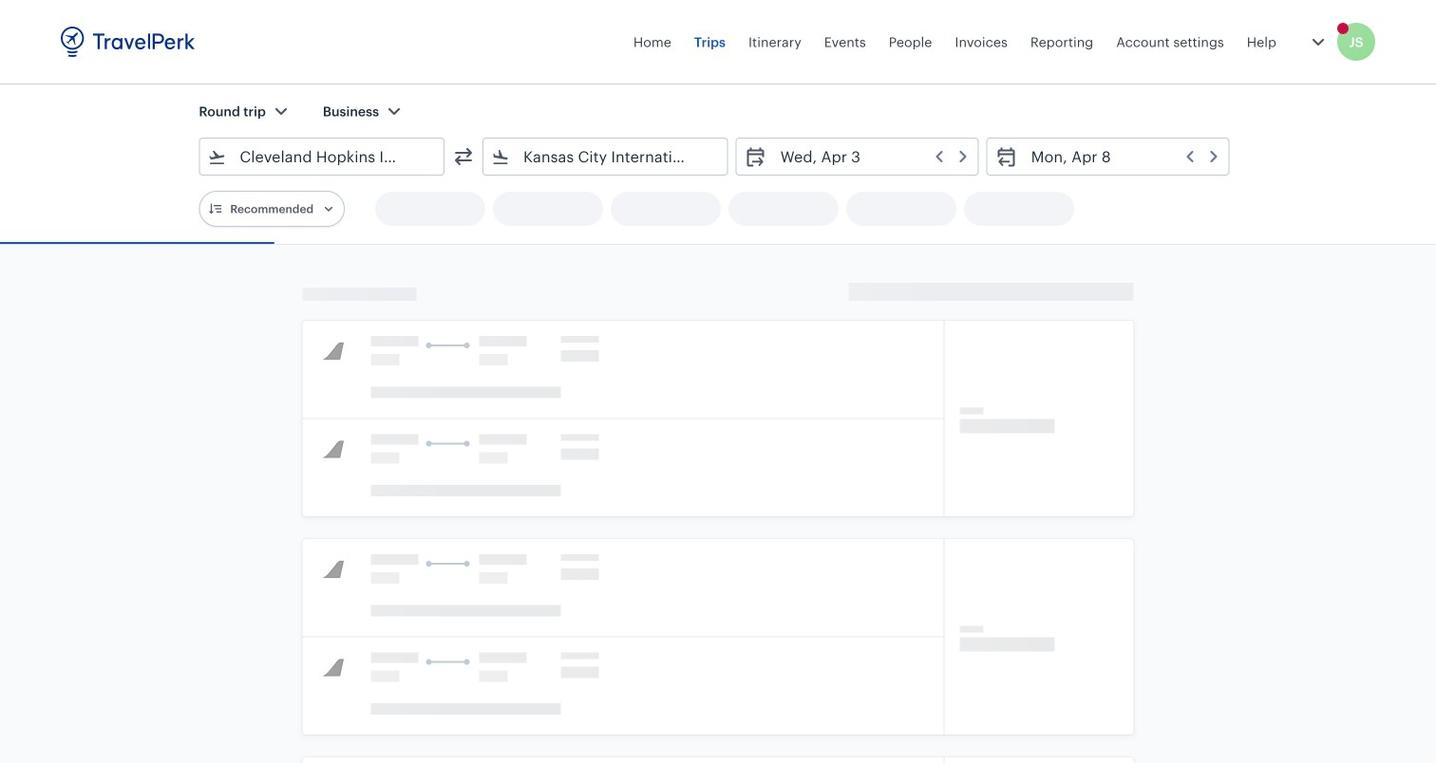Task type: locate. For each thing, give the bounding box(es) containing it.
Return field
[[1018, 142, 1222, 172]]



Task type: describe. For each thing, give the bounding box(es) containing it.
From search field
[[226, 142, 419, 172]]

To search field
[[510, 142, 703, 172]]

Depart field
[[767, 142, 971, 172]]



Task type: vqa. For each thing, say whether or not it's contained in the screenshot.
To search box
yes



